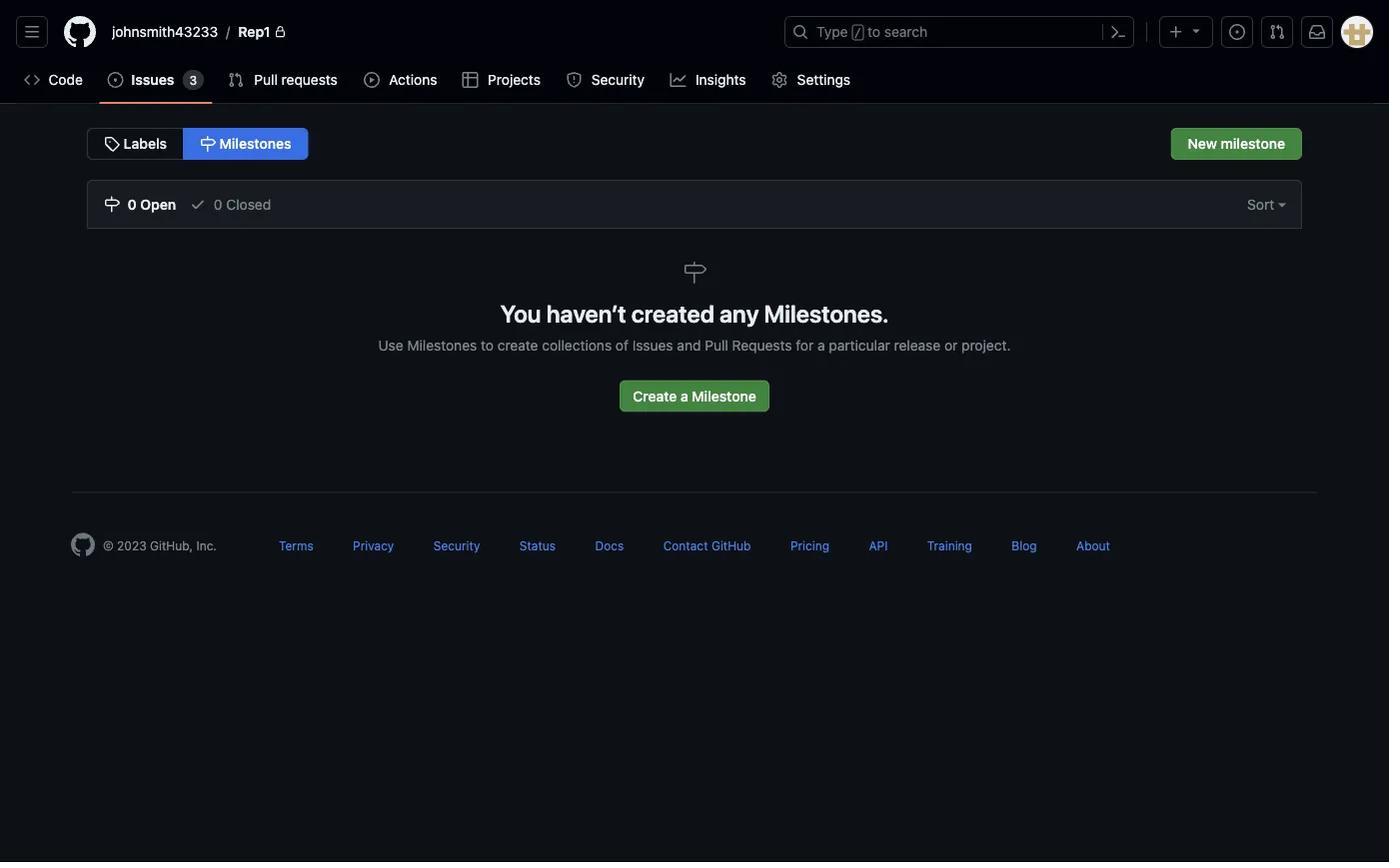 Task type: describe. For each thing, give the bounding box(es) containing it.
milestones inside issue element
[[216, 135, 291, 152]]

graph image
[[670, 72, 686, 88]]

create
[[633, 388, 677, 404]]

actions link
[[356, 65, 447, 95]]

status
[[520, 539, 556, 553]]

pull inside "you haven't created any milestones. use milestones to create collections of issues and pull requests for a particular release or project."
[[705, 337, 729, 354]]

milestones inside "you haven't created any milestones. use milestones to create collections of issues and pull requests for a particular release or project."
[[407, 337, 477, 354]]

lock image
[[275, 26, 287, 38]]

issue opened image
[[107, 72, 123, 88]]

projects link
[[455, 65, 550, 95]]

create a milestone link
[[620, 380, 770, 412]]

johnsmith43233 link
[[104, 16, 226, 48]]

rep1
[[238, 23, 271, 40]]

release
[[894, 337, 941, 354]]

0           closed link
[[190, 181, 271, 228]]

0           open link
[[104, 181, 176, 228]]

open
[[140, 196, 176, 212]]

search
[[885, 23, 928, 40]]

any
[[720, 299, 759, 327]]

pricing
[[791, 539, 830, 553]]

milestone image
[[683, 261, 707, 285]]

©
[[103, 539, 114, 553]]

training
[[927, 539, 973, 553]]

inc.
[[196, 539, 217, 553]]

milestone image for milestones
[[200, 136, 216, 152]]

of
[[616, 337, 629, 354]]

gear image
[[772, 72, 788, 88]]

github
[[712, 539, 751, 553]]

pull requests
[[254, 71, 338, 88]]

you
[[501, 299, 541, 327]]

rep1 link
[[230, 16, 295, 48]]

new milestone
[[1188, 135, 1286, 152]]

0 vertical spatial homepage image
[[64, 16, 96, 48]]

blog
[[1012, 539, 1037, 553]]

sort button
[[1233, 181, 1302, 228]]

blog link
[[1012, 539, 1037, 553]]

or
[[945, 337, 958, 354]]

settings
[[797, 71, 851, 88]]

milestones link
[[183, 128, 308, 160]]

requests
[[282, 71, 338, 88]]

project.
[[962, 337, 1011, 354]]

type
[[817, 23, 848, 40]]

milestones.
[[764, 299, 889, 327]]

github,
[[150, 539, 193, 553]]

milestone
[[692, 388, 757, 404]]

tag image
[[104, 136, 120, 152]]

issues inside "you haven't created any milestones. use milestones to create collections of issues and pull requests for a particular release or project."
[[633, 337, 673, 354]]

contact
[[663, 539, 708, 553]]

pull requests link
[[220, 65, 348, 95]]

1 horizontal spatial security link
[[558, 65, 654, 95]]

issue opened image
[[1230, 24, 1246, 40]]

and
[[677, 337, 701, 354]]

0           closed
[[210, 196, 271, 212]]

git pull request image
[[1270, 24, 1286, 40]]

privacy
[[353, 539, 394, 553]]

to inside "you haven't created any milestones. use milestones to create collections of issues and pull requests for a particular release or project."
[[481, 337, 494, 354]]

labels link
[[87, 128, 184, 160]]

contact github link
[[663, 539, 751, 553]]

/ for type
[[854, 26, 862, 40]]

create
[[498, 337, 538, 354]]

table image
[[463, 72, 479, 88]]

© 2023 github, inc.
[[103, 539, 217, 553]]

0 vertical spatial to
[[868, 23, 881, 40]]



Task type: locate. For each thing, give the bounding box(es) containing it.
1 vertical spatial security link
[[434, 539, 480, 553]]

api
[[869, 539, 888, 553]]

1 horizontal spatial milestone image
[[200, 136, 216, 152]]

notifications image
[[1310, 24, 1326, 40]]

closed
[[226, 196, 271, 212]]

pull
[[254, 71, 278, 88], [705, 337, 729, 354]]

1 horizontal spatial /
[[854, 26, 862, 40]]

johnsmith43233
[[112, 23, 218, 40]]

milestones
[[216, 135, 291, 152], [407, 337, 477, 354]]

milestone
[[1221, 135, 1286, 152]]

/ inside johnsmith43233 /
[[226, 23, 230, 40]]

issues right issue opened icon
[[131, 71, 174, 88]]

pull right git pull request image at the left of the page
[[254, 71, 278, 88]]

milestones right the use
[[407, 337, 477, 354]]

1 horizontal spatial security
[[592, 71, 645, 88]]

1 vertical spatial a
[[681, 388, 689, 404]]

milestone image left 0           open
[[104, 196, 120, 212]]

1 horizontal spatial to
[[868, 23, 881, 40]]

git pull request image
[[228, 72, 244, 88]]

security
[[592, 71, 645, 88], [434, 539, 480, 553]]

0 horizontal spatial security
[[434, 539, 480, 553]]

to
[[868, 23, 881, 40], [481, 337, 494, 354]]

security link left graph image
[[558, 65, 654, 95]]

security inside 'link'
[[592, 71, 645, 88]]

labels
[[120, 135, 167, 152]]

issues
[[131, 71, 174, 88], [633, 337, 673, 354]]

0 horizontal spatial milestones
[[216, 135, 291, 152]]

insights link
[[662, 65, 756, 95]]

0 for open
[[128, 196, 137, 212]]

0 vertical spatial security
[[592, 71, 645, 88]]

actions
[[389, 71, 437, 88]]

status link
[[520, 539, 556, 553]]

collections
[[542, 337, 612, 354]]

1 vertical spatial pull
[[705, 337, 729, 354]]

0 horizontal spatial /
[[226, 23, 230, 40]]

/ left rep1
[[226, 23, 230, 40]]

you haven't created any milestones. use milestones to create collections of issues and pull requests for a particular release or project.
[[378, 299, 1011, 354]]

1 horizontal spatial a
[[818, 337, 825, 354]]

check image
[[190, 196, 206, 212]]

milestones up closed
[[216, 135, 291, 152]]

a right for
[[818, 337, 825, 354]]

requests
[[732, 337, 792, 354]]

terms link
[[279, 539, 314, 553]]

about
[[1077, 539, 1111, 553]]

a inside "you haven't created any milestones. use milestones to create collections of issues and pull requests for a particular release or project."
[[818, 337, 825, 354]]

particular
[[829, 337, 890, 354]]

0 horizontal spatial issues
[[131, 71, 174, 88]]

1 vertical spatial to
[[481, 337, 494, 354]]

created
[[632, 299, 715, 327]]

0 vertical spatial issues
[[131, 71, 174, 88]]

new milestone link
[[1171, 128, 1303, 160]]

pricing link
[[791, 539, 830, 553]]

1 vertical spatial homepage image
[[71, 533, 95, 557]]

settings link
[[764, 65, 860, 95]]

2023
[[117, 539, 147, 553]]

homepage image up code
[[64, 16, 96, 48]]

0 horizontal spatial milestone image
[[104, 196, 120, 212]]

milestone image for 0           open
[[104, 196, 120, 212]]

1 vertical spatial security
[[434, 539, 480, 553]]

pull right and
[[705, 337, 729, 354]]

issues right of
[[633, 337, 673, 354]]

code
[[49, 71, 83, 88]]

privacy link
[[353, 539, 394, 553]]

homepage image
[[64, 16, 96, 48], [71, 533, 95, 557]]

milestone image
[[200, 136, 216, 152], [104, 196, 120, 212]]

/ for johnsmith43233
[[226, 23, 230, 40]]

security right shield image
[[592, 71, 645, 88]]

terms
[[279, 539, 314, 553]]

0
[[128, 196, 137, 212], [214, 196, 223, 212]]

0 for closed
[[214, 196, 223, 212]]

milestone image inside issue element
[[200, 136, 216, 152]]

to left search
[[868, 23, 881, 40]]

1 horizontal spatial 0
[[214, 196, 223, 212]]

create a milestone
[[633, 388, 757, 404]]

a
[[818, 337, 825, 354], [681, 388, 689, 404]]

triangle down image
[[1189, 22, 1205, 38]]

1 horizontal spatial milestones
[[407, 337, 477, 354]]

1 horizontal spatial issues
[[633, 337, 673, 354]]

api link
[[869, 539, 888, 553]]

0 vertical spatial security link
[[558, 65, 654, 95]]

0 horizontal spatial security link
[[434, 539, 480, 553]]

new
[[1188, 135, 1217, 152]]

command palette image
[[1111, 24, 1127, 40]]

1 vertical spatial issues
[[633, 337, 673, 354]]

sort
[[1248, 196, 1279, 212]]

0 left open
[[128, 196, 137, 212]]

insights
[[696, 71, 746, 88]]

type / to search
[[817, 23, 928, 40]]

to left create
[[481, 337, 494, 354]]

0 horizontal spatial pull
[[254, 71, 278, 88]]

0 horizontal spatial 0
[[128, 196, 137, 212]]

shield image
[[566, 72, 582, 88]]

0 horizontal spatial a
[[681, 388, 689, 404]]

plus image
[[1169, 24, 1185, 40]]

/
[[226, 23, 230, 40], [854, 26, 862, 40]]

for
[[796, 337, 814, 354]]

3
[[189, 73, 197, 87]]

docs
[[595, 539, 624, 553]]

0           open
[[124, 196, 176, 212]]

about link
[[1077, 539, 1111, 553]]

milestone image inside 0           open link
[[104, 196, 120, 212]]

johnsmith43233 /
[[112, 23, 230, 40]]

security link left status
[[434, 539, 480, 553]]

/ inside type / to search
[[854, 26, 862, 40]]

/ right type
[[854, 26, 862, 40]]

homepage image left the ©
[[71, 533, 95, 557]]

haven't
[[546, 299, 626, 327]]

projects
[[488, 71, 541, 88]]

list containing johnsmith43233 /
[[104, 16, 773, 48]]

0 vertical spatial milestone image
[[200, 136, 216, 152]]

0 right check icon
[[214, 196, 223, 212]]

list
[[104, 16, 773, 48]]

pull inside pull requests link
[[254, 71, 278, 88]]

0 vertical spatial pull
[[254, 71, 278, 88]]

1 horizontal spatial pull
[[705, 337, 729, 354]]

1 0 from the left
[[128, 196, 137, 212]]

security left status
[[434, 539, 480, 553]]

1 vertical spatial milestones
[[407, 337, 477, 354]]

use
[[378, 337, 404, 354]]

a right create
[[681, 388, 689, 404]]

0 horizontal spatial to
[[481, 337, 494, 354]]

docs link
[[595, 539, 624, 553]]

0 vertical spatial a
[[818, 337, 825, 354]]

1 vertical spatial milestone image
[[104, 196, 120, 212]]

contact github
[[663, 539, 751, 553]]

play image
[[364, 72, 380, 88]]

training link
[[927, 539, 973, 553]]

issue element
[[87, 128, 308, 160]]

code link
[[16, 65, 91, 95]]

code image
[[24, 72, 40, 88]]

security link
[[558, 65, 654, 95], [434, 539, 480, 553]]

0 vertical spatial milestones
[[216, 135, 291, 152]]

2 0 from the left
[[214, 196, 223, 212]]

milestone image up check icon
[[200, 136, 216, 152]]



Task type: vqa. For each thing, say whether or not it's contained in the screenshot.
Actions
yes



